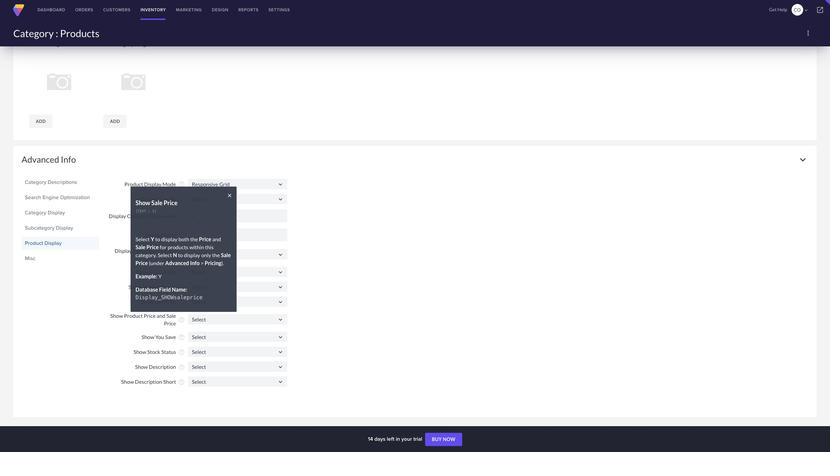 Task type: describe. For each thing, give the bounding box(es) containing it.
show you save help_outline
[[142, 334, 185, 341]]

co
[[794, 7, 801, 13]]

1 vertical spatial display
[[184, 252, 200, 258]]

dashboard
[[37, 7, 65, 13]]

 for show stock status help_outline
[[277, 349, 284, 356]]

columns,
[[127, 213, 149, 219]]

help_outline inside show description help_outline
[[178, 364, 185, 370]]

products
[[168, 244, 188, 250]]

reward
[[142, 284, 160, 290]]

engine
[[43, 193, 59, 201]]

reports
[[238, 7, 259, 13]]

within
[[189, 244, 204, 250]]

add for banner
[[36, 119, 46, 124]]

show description help_outline
[[135, 364, 185, 370]]

expand_more for advanced info
[[798, 154, 809, 165]]

featured
[[133, 248, 154, 254]]

for products within this category. select
[[136, 244, 214, 258]]

price up save
[[164, 320, 176, 326]]

help_outline inside show list price help_outline
[[178, 299, 185, 305]]

description for help_outline
[[149, 364, 176, 370]]

marketing
[[176, 7, 202, 13]]

).
[[221, 260, 224, 266]]

 for show availability help_outline
[[277, 269, 284, 276]]

1 vertical spatial info
[[190, 260, 200, 266]]

banner image
[[30, 41, 62, 47]]

product for product display
[[25, 239, 43, 247]]

example: y
[[136, 273, 162, 279]]

default
[[140, 196, 158, 202]]

and inside show product price and sale price
[[157, 313, 165, 319]]

more_vert button
[[802, 27, 815, 40]]

display columns, responsive help_outline
[[109, 213, 185, 220]]

example:
[[136, 273, 157, 279]]

0 horizontal spatial info
[[61, 154, 76, 165]]

and inside select y to display both the price and sale price
[[212, 236, 221, 242]]

help_outline inside show you save help_outline
[[178, 334, 185, 341]]

price inside sale price
[[136, 260, 148, 266]]

misc link
[[25, 253, 96, 264]]

stock
[[147, 349, 160, 355]]

subcategory display link
[[25, 222, 96, 234]]

help_outline inside show description short help_outline
[[178, 379, 185, 385]]

category : products
[[13, 27, 99, 39]]

help
[[778, 7, 788, 12]]

show for show description help_outline
[[135, 364, 148, 370]]

field
[[159, 286, 171, 293]]

category.
[[136, 252, 157, 258]]

database
[[136, 286, 158, 293]]

misc
[[25, 254, 36, 262]]

descriptions
[[48, 178, 77, 186]]

advanced info
[[22, 154, 76, 165]]

sale inside show product price and sale price
[[166, 313, 176, 319]]

show product price and sale price
[[110, 313, 176, 326]]

show for show reward points help_outline
[[129, 284, 141, 290]]

help_outline inside show stock status help_outline
[[178, 349, 185, 356]]

sale inside show sale price [text : 1]
[[151, 199, 163, 206]]

product inside show product price and sale price
[[124, 313, 143, 319]]

sort
[[159, 196, 169, 202]]

product display
[[25, 239, 62, 247]]

pricing
[[205, 260, 221, 266]]

name:
[[172, 286, 187, 293]]

 for display featured products only help_outline
[[277, 251, 284, 258]]

show reward points help_outline
[[129, 284, 185, 291]]

settings
[[269, 7, 290, 13]]

trial
[[414, 435, 422, 443]]


[[816, 6, 824, 14]]

 for show description help_outline
[[277, 364, 284, 371]]

search engine optimization link
[[25, 192, 96, 203]]

get help
[[769, 7, 788, 12]]

display featured products only help_outline
[[115, 248, 185, 261]]

more_vert
[[805, 29, 813, 37]]


[[804, 7, 809, 13]]

product display mode help_outline
[[125, 181, 185, 188]]

show for show description short help_outline
[[121, 379, 134, 385]]

mode
[[163, 181, 176, 187]]

0 vertical spatial advanced
[[22, 154, 59, 165]]

points
[[161, 284, 176, 290]]

 for show reward points help_outline
[[277, 284, 284, 291]]

your
[[402, 435, 412, 443]]

help_outline inside product display mode help_outline
[[178, 181, 185, 188]]

co 
[[794, 7, 809, 13]]

price down list
[[144, 313, 156, 319]]

14 days left in your trial
[[368, 435, 424, 443]]

show availability help_outline
[[136, 269, 185, 276]]

left
[[387, 435, 395, 443]]

buy now
[[432, 437, 456, 442]]

(under
[[149, 260, 164, 266]]

for
[[160, 244, 167, 250]]

display inside "display rows help_outline"
[[145, 232, 162, 238]]

help_outline inside show availability help_outline
[[178, 269, 185, 276]]

sale inside select y to display both the price and sale price
[[136, 244, 145, 250]]

y for select
[[151, 236, 154, 242]]

>
[[201, 260, 204, 266]]

display inside 'display featured products only help_outline'
[[115, 248, 132, 254]]

inventory
[[141, 7, 166, 13]]

search
[[25, 193, 41, 201]]

price up category.
[[146, 244, 159, 250]]

 link
[[811, 0, 830, 20]]

help_outline inside 'display featured products only help_outline'
[[178, 251, 185, 258]]

show for show list price help_outline
[[141, 299, 154, 305]]

category descriptions link
[[25, 177, 96, 188]]

by
[[170, 196, 176, 202]]

dashboard link
[[32, 0, 70, 20]]

category display
[[25, 209, 65, 216]]

 for show list price help_outline
[[277, 299, 284, 306]]

days
[[375, 435, 386, 443]]

show description short help_outline
[[121, 379, 185, 385]]

price inside show sale price [text : 1]
[[164, 199, 178, 206]]

only
[[165, 255, 176, 261]]

[text
[[136, 209, 146, 214]]

save
[[165, 334, 176, 340]]



Task type: vqa. For each thing, say whether or not it's contained in the screenshot.
text
no



Task type: locate. For each thing, give the bounding box(es) containing it.
product inside 'product display' "link"
[[25, 239, 43, 247]]

responsive
[[150, 213, 176, 219]]

help_outline right mode
[[178, 181, 185, 188]]

category display link
[[25, 207, 96, 218]]

0 vertical spatial info
[[61, 154, 76, 165]]

product up misc
[[25, 239, 43, 247]]

help_outline right n
[[178, 251, 185, 258]]

image
[[48, 41, 62, 47], [135, 41, 149, 47]]

products
[[60, 27, 99, 39], [155, 248, 176, 254]]

1 vertical spatial select
[[158, 252, 172, 258]]

display
[[144, 181, 161, 187], [48, 209, 65, 216], [109, 213, 126, 219], [56, 224, 73, 232], [145, 232, 162, 238], [45, 239, 62, 247], [115, 248, 132, 254]]

price inside show list price help_outline
[[164, 299, 176, 305]]

y
[[151, 236, 154, 242], [158, 273, 162, 279]]

you
[[155, 334, 164, 340]]

8  from the top
[[277, 334, 284, 341]]

1 expand_more from the top
[[798, 20, 809, 31]]

description down show description help_outline
[[135, 379, 162, 385]]

0 vertical spatial to
[[155, 236, 160, 242]]

sale inside sale price
[[221, 252, 231, 258]]

the up pricing
[[212, 252, 220, 258]]

price up "responsive"
[[164, 199, 178, 206]]

show inside show sale price [text : 1]
[[136, 199, 150, 206]]

display up "for"
[[145, 232, 162, 238]]

show inside show product price and sale price
[[110, 313, 123, 319]]

description inside show description short help_outline
[[135, 379, 162, 385]]

0 horizontal spatial subcategory
[[25, 224, 55, 232]]

1 horizontal spatial image
[[135, 41, 149, 47]]

list
[[155, 299, 163, 305]]

description for short
[[135, 379, 162, 385]]

add
[[36, 119, 46, 124], [110, 119, 120, 124]]

 for product display mode help_outline
[[277, 181, 284, 188]]

help_outline down show stock status help_outline
[[178, 364, 185, 370]]

products up only
[[155, 248, 176, 254]]

1 add from the left
[[36, 119, 46, 124]]

0 vertical spatial y
[[151, 236, 154, 242]]

5 help_outline from the top
[[178, 251, 185, 258]]

availability
[[150, 269, 176, 275]]

0 vertical spatial description
[[149, 364, 176, 370]]

 for show description short help_outline
[[277, 379, 284, 386]]

1]
[[152, 209, 156, 214]]

2 expand_more from the top
[[798, 154, 809, 165]]

help_outline up show you save help_outline
[[178, 316, 185, 323]]

0 horizontal spatial select
[[136, 236, 150, 242]]

1 vertical spatial products
[[155, 248, 176, 254]]

advanced
[[22, 154, 59, 165], [165, 260, 189, 266]]

7  from the top
[[277, 316, 284, 323]]

product down database
[[124, 313, 143, 319]]

both
[[178, 236, 189, 242]]

0 horizontal spatial the
[[190, 236, 198, 242]]

subcategory display
[[25, 224, 73, 232]]

select up featured on the bottom left
[[136, 236, 150, 242]]

5  from the top
[[277, 284, 284, 291]]

sale up category.
[[136, 244, 145, 250]]

1 add link from the left
[[29, 115, 52, 128]]

display down within
[[184, 252, 200, 258]]

2 vertical spatial product
[[124, 313, 143, 319]]

1 vertical spatial product
[[25, 239, 43, 247]]

n
[[173, 252, 177, 258]]

1 vertical spatial advanced
[[165, 260, 189, 266]]

advanced down n
[[165, 260, 189, 266]]

13 help_outline from the top
[[178, 379, 185, 385]]

4 help_outline from the top
[[178, 232, 185, 238]]

help_outline down (under advanced info > pricing ).
[[178, 269, 185, 276]]

0 vertical spatial products
[[60, 27, 99, 39]]

display_showsaleprice
[[136, 294, 203, 301]]

1 horizontal spatial y
[[158, 273, 162, 279]]

0 horizontal spatial add
[[36, 119, 46, 124]]

0 vertical spatial select
[[136, 236, 150, 242]]

0 horizontal spatial :
[[56, 27, 58, 39]]

add for subcategory
[[110, 119, 120, 124]]

image for banner image
[[48, 41, 62, 47]]

1 horizontal spatial :
[[148, 209, 150, 214]]

and
[[212, 236, 221, 242], [157, 313, 165, 319]]

help_outline right by on the left top of page
[[178, 196, 185, 203]]

: inside show sale price [text : 1]
[[148, 209, 150, 214]]

the up within
[[190, 236, 198, 242]]

1 horizontal spatial display
[[184, 252, 200, 258]]

1 vertical spatial description
[[135, 379, 162, 385]]

select down "for"
[[158, 252, 172, 258]]

show
[[136, 199, 150, 206], [136, 269, 149, 275], [129, 284, 141, 290], [141, 299, 154, 305], [110, 313, 123, 319], [142, 334, 154, 340], [134, 349, 146, 355], [135, 364, 148, 370], [121, 379, 134, 385]]

10  from the top
[[277, 364, 284, 371]]

category for category display
[[25, 209, 46, 216]]

2 image from the left
[[135, 41, 149, 47]]

products for :
[[60, 27, 99, 39]]

show stock status help_outline
[[134, 349, 185, 356]]

to right n
[[178, 252, 183, 258]]

product for product display mode help_outline
[[125, 181, 143, 187]]

0 vertical spatial and
[[212, 236, 221, 242]]

0 horizontal spatial to
[[155, 236, 160, 242]]

default sort by help_outline
[[140, 196, 185, 203]]

0 horizontal spatial products
[[60, 27, 99, 39]]

help_outline
[[178, 181, 185, 188], [178, 196, 185, 203], [178, 213, 185, 220], [178, 232, 185, 238], [178, 251, 185, 258], [178, 269, 185, 276], [178, 284, 185, 291], [178, 299, 185, 305], [178, 316, 185, 323], [178, 334, 185, 341], [178, 349, 185, 356], [178, 364, 185, 370], [178, 379, 185, 385]]

1  from the top
[[277, 181, 284, 188]]

show sale price [text : 1]
[[136, 199, 178, 214]]

show inside show availability help_outline
[[136, 269, 149, 275]]

1 vertical spatial the
[[212, 252, 220, 258]]

7 help_outline from the top
[[178, 284, 185, 291]]

help_outline right "responsive"
[[178, 213, 185, 220]]

display down subcategory display
[[45, 239, 62, 247]]

show for show product price and sale price
[[110, 313, 123, 319]]

show for show sale price [text : 1]
[[136, 199, 150, 206]]

buy
[[432, 437, 442, 442]]

category
[[22, 20, 57, 31], [13, 27, 54, 39], [25, 178, 46, 186], [25, 209, 46, 216]]

get
[[769, 7, 777, 12]]

advanced up category descriptions
[[22, 154, 59, 165]]

0 vertical spatial expand_more
[[798, 20, 809, 31]]

price up this
[[199, 236, 211, 242]]

1 vertical spatial and
[[157, 313, 165, 319]]

0 horizontal spatial and
[[157, 313, 165, 319]]

None text field
[[188, 179, 287, 189], [188, 267, 287, 277], [188, 347, 287, 357], [188, 179, 287, 189], [188, 267, 287, 277], [188, 347, 287, 357]]

0 vertical spatial product
[[125, 181, 143, 187]]

price down category.
[[136, 260, 148, 266]]

12 help_outline from the top
[[178, 364, 185, 370]]

1 vertical spatial to
[[178, 252, 183, 258]]

buy now link
[[425, 433, 462, 446]]

1 horizontal spatial info
[[190, 260, 200, 266]]

0 vertical spatial :
[[56, 27, 58, 39]]

1 help_outline from the top
[[178, 181, 185, 188]]

select y to display both the price and sale price
[[136, 236, 221, 250]]

add link for subcategory
[[103, 115, 127, 128]]

info up descriptions
[[61, 154, 76, 165]]

 for show you save help_outline
[[277, 334, 284, 341]]

image for subcategory image
[[135, 41, 149, 47]]

price right list
[[164, 299, 176, 305]]

y for example:
[[158, 273, 162, 279]]

8 help_outline from the top
[[178, 299, 185, 305]]

subcategory
[[104, 41, 134, 47], [25, 224, 55, 232]]

help_outline right short
[[178, 379, 185, 385]]

expand_more for category images
[[798, 20, 809, 31]]

design
[[212, 7, 229, 13]]

9  from the top
[[277, 349, 284, 356]]

the inside select y to display both the price and sale price
[[190, 236, 198, 242]]

: up banner image
[[56, 27, 58, 39]]

1 horizontal spatial subcategory
[[104, 41, 134, 47]]

: left the 1]
[[148, 209, 150, 214]]

images
[[58, 20, 85, 31]]

2  from the top
[[277, 196, 284, 203]]

(under advanced info > pricing ).
[[148, 260, 224, 266]]

display inside product display mode help_outline
[[144, 181, 161, 187]]

subcategory for subcategory display
[[25, 224, 55, 232]]

0 vertical spatial display
[[161, 236, 177, 242]]

y up featured on the bottom left
[[151, 236, 154, 242]]

help_outline inside "display columns, responsive help_outline"
[[178, 213, 185, 220]]

select inside select y to display both the price and sale price
[[136, 236, 150, 242]]

show for show stock status help_outline
[[134, 349, 146, 355]]

product inside product display mode help_outline
[[125, 181, 143, 187]]

0 vertical spatial subcategory
[[104, 41, 134, 47]]

1 horizontal spatial to
[[178, 252, 183, 258]]

to inside select y to display both the price and sale price
[[155, 236, 160, 242]]

category descriptions
[[25, 178, 77, 186]]

display inside subcategory display link
[[56, 224, 73, 232]]

show inside show description help_outline
[[135, 364, 148, 370]]

description down show stock status help_outline
[[149, 364, 176, 370]]

category for category : products
[[13, 27, 54, 39]]

1 horizontal spatial select
[[158, 252, 172, 258]]

0 horizontal spatial image
[[48, 41, 62, 47]]

2 add link from the left
[[103, 115, 127, 128]]

database field name: display_showsaleprice
[[136, 286, 203, 301]]

None number field
[[188, 209, 287, 222], [188, 228, 287, 241], [188, 209, 287, 222], [188, 228, 287, 241]]

category for category images
[[22, 20, 57, 31]]

display inside "display columns, responsive help_outline"
[[109, 213, 126, 219]]

help_outline right "status"
[[178, 349, 185, 356]]

info left >
[[190, 260, 200, 266]]

y inside select y to display both the price and sale price
[[151, 236, 154, 242]]

2 add from the left
[[110, 119, 120, 124]]

now
[[443, 437, 456, 442]]

help_outline right 'rows'
[[178, 232, 185, 238]]

and down show list price help_outline
[[157, 313, 165, 319]]

sale down show list price help_outline
[[166, 313, 176, 319]]

show inside "show reward points help_outline"
[[129, 284, 141, 290]]

display down category display link
[[56, 224, 73, 232]]


[[277, 181, 284, 188], [277, 196, 284, 203], [277, 251, 284, 258], [277, 269, 284, 276], [277, 284, 284, 291], [277, 299, 284, 306], [277, 316, 284, 323], [277, 334, 284, 341], [277, 349, 284, 356], [277, 364, 284, 371], [277, 379, 284, 386]]

1 horizontal spatial advanced
[[165, 260, 189, 266]]

1 vertical spatial subcategory
[[25, 224, 55, 232]]

0 horizontal spatial y
[[151, 236, 154, 242]]

1 horizontal spatial add link
[[103, 115, 127, 128]]

short
[[163, 379, 176, 385]]

4  from the top
[[277, 269, 284, 276]]

product display link
[[25, 238, 96, 249]]

sale up ).
[[221, 252, 231, 258]]

show inside show you save help_outline
[[142, 334, 154, 340]]

display inside select y to display both the price and sale price
[[161, 236, 177, 242]]

0 horizontal spatial advanced
[[22, 154, 59, 165]]

display inside category display link
[[48, 209, 65, 216]]

9 help_outline from the top
[[178, 316, 185, 323]]

show inside show description short help_outline
[[121, 379, 134, 385]]

display
[[161, 236, 177, 242], [184, 252, 200, 258]]

show for show you save help_outline
[[142, 334, 154, 340]]

search engine optimization
[[25, 193, 90, 201]]

and up this
[[212, 236, 221, 242]]

sale price
[[136, 252, 231, 266]]

show list price help_outline
[[141, 299, 185, 305]]

display up default
[[144, 181, 161, 187]]

1 horizontal spatial the
[[212, 252, 220, 258]]

None text field
[[188, 194, 287, 204], [188, 249, 287, 259], [188, 282, 287, 292], [188, 297, 287, 307], [188, 314, 287, 324], [188, 332, 287, 342], [188, 362, 287, 372], [188, 377, 287, 387], [188, 194, 287, 204], [188, 249, 287, 259], [188, 282, 287, 292], [188, 297, 287, 307], [188, 314, 287, 324], [188, 332, 287, 342], [188, 362, 287, 372], [188, 377, 287, 387]]

display left featured on the bottom left
[[115, 248, 132, 254]]

rows
[[163, 232, 176, 238]]

description inside show description help_outline
[[149, 364, 176, 370]]

help_outline right save
[[178, 334, 185, 341]]

6  from the top
[[277, 299, 284, 306]]

select
[[136, 236, 150, 242], [158, 252, 172, 258]]

show inside show list price help_outline
[[141, 299, 154, 305]]

1 horizontal spatial products
[[155, 248, 176, 254]]

14
[[368, 435, 373, 443]]

1 vertical spatial y
[[158, 273, 162, 279]]

in
[[396, 435, 400, 443]]

1 horizontal spatial and
[[212, 236, 221, 242]]

1 vertical spatial expand_more
[[798, 154, 809, 165]]

select inside the for products within this category. select
[[158, 252, 172, 258]]

11  from the top
[[277, 379, 284, 386]]

orders
[[75, 7, 93, 13]]

display rows help_outline
[[145, 232, 185, 238]]

only
[[201, 252, 211, 258]]

sale up the 1]
[[151, 199, 163, 206]]

2 help_outline from the top
[[178, 196, 185, 203]]

y up "show reward points help_outline"
[[158, 273, 162, 279]]

products inside 'display featured products only help_outline'
[[155, 248, 176, 254]]

to up "for"
[[155, 236, 160, 242]]

11 help_outline from the top
[[178, 349, 185, 356]]

add link
[[29, 115, 52, 128], [103, 115, 127, 128]]

show for show availability help_outline
[[136, 269, 149, 275]]

help_outline inside "show reward points help_outline"
[[178, 284, 185, 291]]

3 help_outline from the top
[[178, 213, 185, 220]]

help_outline down name:
[[178, 299, 185, 305]]

help_outline inside "display rows help_outline"
[[178, 232, 185, 238]]

show inside show stock status help_outline
[[134, 349, 146, 355]]

products down orders at the left top
[[60, 27, 99, 39]]

subcategory for subcategory image
[[104, 41, 134, 47]]

category for category descriptions
[[25, 178, 46, 186]]

n to display only the
[[173, 252, 221, 258]]

0 horizontal spatial display
[[161, 236, 177, 242]]

10 help_outline from the top
[[178, 334, 185, 341]]

6 help_outline from the top
[[178, 269, 185, 276]]

display up "for"
[[161, 236, 177, 242]]

1 image from the left
[[48, 41, 62, 47]]

expand_more
[[798, 20, 809, 31], [798, 154, 809, 165]]

sale
[[151, 199, 163, 206], [136, 244, 145, 250], [221, 252, 231, 258], [166, 313, 176, 319]]

display down search engine optimization
[[48, 209, 65, 216]]

 for default sort by help_outline
[[277, 196, 284, 203]]

customers
[[103, 7, 131, 13]]

help_outline right points at the left of page
[[178, 284, 185, 291]]

display left the columns,
[[109, 213, 126, 219]]

1 horizontal spatial add
[[110, 119, 120, 124]]

1 vertical spatial :
[[148, 209, 150, 214]]

product up default
[[125, 181, 143, 187]]

help_outline inside default sort by help_outline
[[178, 196, 185, 203]]

display inside 'product display' "link"
[[45, 239, 62, 247]]

0 horizontal spatial add link
[[29, 115, 52, 128]]

info
[[61, 154, 76, 165], [190, 260, 200, 266]]

3  from the top
[[277, 251, 284, 258]]

subcategory image
[[104, 41, 149, 47]]

products for featured
[[155, 248, 176, 254]]

0 vertical spatial the
[[190, 236, 198, 242]]

category images
[[22, 20, 85, 31]]

add link for banner
[[29, 115, 52, 128]]

:
[[56, 27, 58, 39], [148, 209, 150, 214]]



